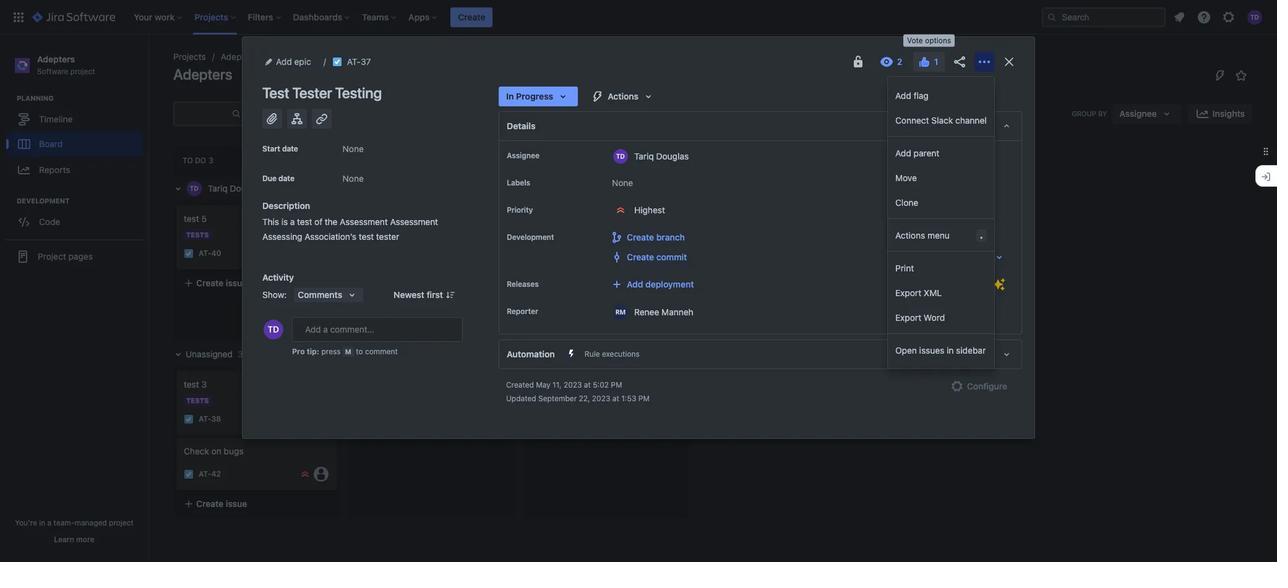 Task type: describe. For each thing, give the bounding box(es) containing it.
due date
[[262, 174, 294, 183]]

issues inside 'link'
[[626, 403, 651, 413]]

export xml link
[[888, 280, 994, 305]]

profile image of tariq douglas image
[[264, 320, 283, 340]]

created
[[506, 381, 534, 390]]

xml
[[924, 287, 942, 298]]

issues up 'description'
[[275, 183, 300, 194]]

no restrictions image
[[851, 54, 866, 69]]

check on bugs
[[184, 446, 244, 457]]

group by
[[1072, 110, 1107, 118]]

projects link
[[173, 50, 206, 64]]

all
[[590, 403, 600, 413]]

task image for test tester testing
[[358, 237, 368, 247]]

export for export xml
[[895, 287, 921, 298]]

at-40
[[199, 249, 221, 258]]

tariq for tariq douglas 3 issues
[[208, 183, 228, 194]]

test 5
[[184, 213, 207, 224]]

newest
[[394, 290, 424, 300]]

connect slack channel
[[895, 115, 987, 125]]

task image for at-49
[[358, 292, 368, 302]]

newest first image
[[446, 290, 455, 300]]

highest
[[634, 205, 665, 215]]

rule executions
[[585, 350, 640, 359]]

pages
[[68, 251, 93, 262]]

Search field
[[1042, 7, 1166, 27]]

tariq douglas 3 issues
[[208, 183, 300, 194]]

start
[[262, 144, 280, 153]]

primary element
[[7, 0, 1042, 34]]

3 for unassigned 3 issues
[[238, 349, 243, 360]]

unassigned image
[[314, 467, 329, 482]]

insights
[[1213, 108, 1245, 119]]

1 vertical spatial 37
[[386, 237, 395, 246]]

project
[[38, 251, 66, 262]]

a inside description this is a test of the assessment assessment assessing association's test tester
[[290, 217, 295, 227]]

5:02
[[593, 381, 609, 390]]

assignee: tariq douglas image left development
[[488, 234, 503, 249]]

create branch link
[[607, 228, 993, 248]]

reports
[[39, 164, 70, 175]]

1 assessment from the left
[[340, 217, 388, 227]]

planning group
[[6, 94, 148, 188]]

1 create issue from the top
[[196, 278, 247, 288]]

of
[[314, 217, 322, 227]]

1 vertical spatial at
[[612, 394, 619, 403]]

0 vertical spatial at
[[584, 381, 591, 390]]

1 horizontal spatial at-37
[[373, 237, 395, 246]]

by
[[1098, 110, 1107, 118]]

create inside popup button
[[627, 252, 654, 262]]

1 vertical spatial tester
[[377, 213, 402, 224]]

tariq douglas image
[[257, 104, 277, 124]]

1 vertical spatial 2023
[[592, 394, 610, 403]]

at- for at-42 link
[[199, 470, 211, 479]]

connect
[[895, 115, 929, 125]]

unassigned
[[186, 349, 233, 360]]

0 horizontal spatial pm
[[611, 381, 622, 390]]

at-38
[[199, 415, 221, 424]]

5
[[201, 213, 207, 224]]

clone
[[895, 197, 918, 208]]

1 vertical spatial in
[[39, 519, 45, 528]]

timeline
[[39, 114, 73, 124]]

49
[[386, 292, 396, 301]]

test tester testing dialog
[[243, 37, 1035, 439]]

board link
[[6, 132, 142, 157]]

0 vertical spatial task image
[[332, 57, 342, 67]]

38
[[211, 415, 221, 424]]

move
[[895, 172, 917, 183]]

1 create issue button from the top
[[176, 272, 337, 295]]

0 vertical spatial done
[[532, 156, 553, 165]]

to do element
[[183, 156, 216, 165]]

1 vertical spatial task image
[[184, 415, 194, 424]]

may
[[536, 381, 551, 390]]

adepters link
[[221, 50, 257, 64]]

0 horizontal spatial a
[[47, 519, 52, 528]]

date for start date
[[282, 144, 298, 153]]

open create commit dropdown image
[[992, 250, 1007, 265]]

test tester testing inside dialog
[[262, 84, 382, 101]]

software
[[37, 67, 68, 76]]

priority
[[507, 205, 533, 215]]

open issues in sidebar button
[[888, 338, 994, 363]]

1 vertical spatial test
[[358, 213, 375, 224]]

commit
[[656, 252, 687, 262]]

planning
[[17, 94, 54, 102]]

testing inside dialog
[[335, 84, 382, 101]]

timeline link
[[6, 107, 142, 132]]

add for add flag
[[895, 90, 911, 101]]

board
[[39, 138, 63, 149]]

add deployment
[[627, 279, 694, 290]]

export word
[[895, 312, 945, 323]]

epic
[[294, 56, 311, 67]]

newest first button
[[386, 288, 463, 303]]

adepters software project
[[37, 54, 95, 76]]

assessing
[[262, 231, 302, 242]]

you're in a team-managed project
[[15, 519, 134, 528]]

tester
[[376, 231, 399, 242]]

40
[[211, 249, 221, 258]]

at- right "association's"
[[373, 237, 386, 246]]

at-49
[[373, 292, 396, 301]]

assignee: tariq douglas image right newest first 'icon'
[[488, 289, 503, 304]]

description this is a test of the assessment assessment assessing association's test tester
[[262, 200, 440, 242]]

assignee
[[507, 151, 540, 160]]

1 horizontal spatial testing
[[405, 213, 434, 224]]

updated
[[506, 394, 536, 403]]

rule
[[585, 350, 600, 359]]

due
[[262, 174, 277, 183]]

at-42
[[199, 470, 221, 479]]

open issues in sidebar
[[895, 345, 986, 356]]

association's
[[305, 231, 356, 242]]

at- for at-38 link
[[199, 415, 211, 424]]

insights button
[[1188, 104, 1252, 124]]

0 vertical spatial 2023
[[564, 381, 582, 390]]

do
[[195, 156, 206, 165]]

group containing add flag
[[888, 79, 994, 136]]

22,
[[579, 394, 590, 403]]

at- for at-49 link
[[373, 292, 386, 301]]

create banner
[[0, 0, 1277, 35]]

adepters right "projects"
[[221, 51, 257, 62]]

1 horizontal spatial pm
[[638, 394, 650, 403]]

menu
[[928, 230, 950, 240]]

comment
[[365, 347, 398, 356]]

parent
[[914, 148, 940, 158]]

export word link
[[888, 305, 994, 330]]

development group
[[6, 196, 148, 238]]

automations menu button icon image
[[1213, 68, 1228, 83]]

unassigned 3 issues
[[186, 349, 270, 360]]

2 create issue from the top
[[196, 499, 247, 509]]

1 issue from the top
[[226, 278, 247, 288]]

add epic button
[[262, 54, 315, 69]]



Task type: locate. For each thing, give the bounding box(es) containing it.
1 group from the top
[[888, 79, 994, 136]]

1 vertical spatial issue
[[226, 499, 247, 509]]

douglas up highest
[[656, 151, 689, 161]]

0 vertical spatial test tester testing
[[262, 84, 382, 101]]

project pages
[[38, 251, 93, 262]]

check
[[184, 446, 209, 457]]

at-42 link
[[199, 469, 221, 480]]

see
[[573, 403, 588, 413]]

more
[[76, 535, 94, 545]]

0 horizontal spatial douglas
[[230, 183, 263, 194]]

tester up the add a child issue image at top left
[[292, 84, 332, 101]]

0 vertical spatial testing
[[335, 84, 382, 101]]

in right the you're
[[39, 519, 45, 528]]

in
[[947, 345, 954, 356], [39, 519, 45, 528]]

0 vertical spatial 3
[[267, 183, 273, 194]]

add left flag
[[895, 90, 911, 101]]

in left the sidebar
[[947, 345, 954, 356]]

0 vertical spatial at-37
[[347, 56, 371, 67]]

1 vertical spatial export
[[895, 312, 921, 323]]

37 inside test tester testing dialog
[[361, 56, 371, 67]]

0 vertical spatial task image
[[358, 237, 368, 247]]

1 horizontal spatial done
[[602, 403, 623, 413]]

1 horizontal spatial at
[[612, 394, 619, 403]]

add inside "add deployment" "popup button"
[[627, 279, 643, 290]]

create issue down 40
[[196, 278, 247, 288]]

create issue button
[[176, 272, 337, 295], [176, 493, 337, 515]]

newest first
[[394, 290, 443, 300]]

at-37 link right epic
[[347, 54, 371, 69]]

pro
[[292, 347, 305, 356]]

task image for at-40
[[184, 249, 194, 259]]

2 vertical spatial 3
[[201, 379, 207, 390]]

actions menu
[[895, 230, 950, 240]]

0 vertical spatial create issue button
[[176, 272, 337, 295]]

project pages link
[[5, 245, 144, 269]]

start date
[[262, 144, 298, 153]]

pm right 5:02
[[611, 381, 622, 390]]

1 vertical spatial create issue
[[196, 499, 247, 509]]

2 vertical spatial task image
[[358, 292, 368, 302]]

issues down profile image of tariq douglas
[[245, 349, 270, 360]]

0 horizontal spatial done
[[532, 156, 553, 165]]

2 horizontal spatial task image
[[358, 292, 368, 302]]

at- up check
[[199, 415, 211, 424]]

1 horizontal spatial in
[[947, 345, 954, 356]]

none for priority
[[612, 178, 633, 188]]

1 vertical spatial project
[[109, 519, 134, 528]]

bugs
[[224, 446, 244, 457]]

executions
[[602, 350, 640, 359]]

print link
[[888, 256, 994, 280]]

project inside the adepters software project
[[70, 67, 95, 76]]

date right "due"
[[278, 174, 294, 183]]

group
[[888, 79, 994, 136], [888, 137, 994, 218], [888, 252, 994, 334]]

done inside 'link'
[[602, 403, 623, 413]]

test down unassigned
[[184, 379, 199, 390]]

date
[[282, 144, 298, 153], [278, 174, 294, 183]]

tester
[[292, 84, 332, 101], [377, 213, 402, 224]]

automation element
[[499, 340, 1022, 369]]

add flag
[[895, 90, 929, 101]]

at-37 link
[[347, 54, 371, 69], [373, 237, 395, 247]]

douglas
[[656, 151, 689, 161], [230, 183, 263, 194]]

adepters inside the adepters software project
[[37, 54, 75, 64]]

vote options
[[907, 36, 951, 45]]

37
[[361, 56, 371, 67], [386, 237, 395, 246]]

to
[[183, 156, 193, 165]]

to
[[356, 347, 363, 356]]

jira software image
[[32, 10, 115, 24], [32, 10, 115, 24]]

adepters down "projects" link
[[173, 66, 232, 83]]

add up the renee
[[627, 279, 643, 290]]

1 horizontal spatial a
[[290, 217, 295, 227]]

options
[[925, 36, 951, 45]]

branch
[[656, 232, 685, 243]]

export left word
[[895, 312, 921, 323]]

0 vertical spatial at-37 link
[[347, 54, 371, 69]]

done right all
[[602, 403, 623, 413]]

open
[[895, 345, 917, 356]]

test left tester
[[359, 231, 374, 242]]

manneh
[[662, 307, 694, 317]]

0 horizontal spatial testing
[[335, 84, 382, 101]]

export inside "link"
[[895, 287, 921, 298]]

1 horizontal spatial task image
[[332, 57, 342, 67]]

3 right unassigned
[[238, 349, 243, 360]]

close image
[[1002, 54, 1017, 69]]

0 horizontal spatial 37
[[361, 56, 371, 67]]

is
[[281, 217, 288, 227]]

at-
[[347, 56, 361, 67], [373, 237, 386, 246], [199, 249, 211, 258], [373, 292, 386, 301], [199, 415, 211, 424], [199, 470, 211, 479]]

create issue button down the 42
[[176, 493, 337, 515]]

date for due date
[[278, 174, 294, 183]]

flag
[[914, 90, 929, 101]]

show:
[[262, 290, 287, 300]]

project right software
[[70, 67, 95, 76]]

task image left tester
[[358, 237, 368, 247]]

Add a comment… field
[[292, 317, 463, 342]]

2 vertical spatial group
[[888, 252, 994, 334]]

2023 right the 11,
[[564, 381, 582, 390]]

test tester testing up tester
[[358, 213, 434, 224]]

task image left the "at-40" link
[[184, 249, 194, 259]]

to do
[[183, 156, 206, 165]]

task image left at-38 link
[[184, 415, 194, 424]]

details element
[[499, 111, 1022, 141]]

0 horizontal spatial test
[[262, 84, 289, 101]]

code link
[[6, 210, 142, 235]]

at left 5:02
[[584, 381, 591, 390]]

export for export word
[[895, 312, 921, 323]]

a right is
[[290, 217, 295, 227]]

create
[[458, 11, 485, 22], [627, 232, 654, 243], [627, 252, 654, 262], [196, 278, 223, 288], [196, 499, 223, 509]]

0 horizontal spatial at-37
[[347, 56, 371, 67]]

at- left 'newest' on the bottom
[[373, 292, 386, 301]]

create issue button up profile image of tariq douglas
[[176, 272, 337, 295]]

sidebar
[[956, 345, 986, 356]]

development
[[17, 197, 70, 205]]

task image right epic
[[332, 57, 342, 67]]

0 horizontal spatial task image
[[184, 249, 194, 259]]

create button
[[451, 7, 493, 27]]

0 vertical spatial project
[[70, 67, 95, 76]]

create issue
[[196, 278, 247, 288], [196, 499, 247, 509]]

development
[[507, 233, 554, 242]]

see all done issues link
[[553, 401, 659, 416]]

at- down 5
[[199, 249, 211, 258]]

1 vertical spatial create issue button
[[176, 493, 337, 515]]

test right the the
[[358, 213, 375, 224]]

clone button
[[888, 190, 994, 215]]

in inside "button"
[[947, 345, 954, 356]]

2 vertical spatial task image
[[184, 470, 194, 479]]

at left 1:53
[[612, 394, 619, 403]]

add for add epic
[[276, 56, 292, 67]]

tariq up highest
[[634, 151, 654, 161]]

issues right all
[[626, 403, 651, 413]]

2 assessment from the left
[[390, 217, 438, 227]]

3 for test 3
[[201, 379, 207, 390]]

1 horizontal spatial 2023
[[592, 394, 610, 403]]

douglas inside test tester testing dialog
[[656, 151, 689, 161]]

date right start
[[282, 144, 298, 153]]

task image left at-42 link
[[184, 470, 194, 479]]

test left 5
[[184, 213, 199, 224]]

add left parent at the top
[[895, 148, 911, 158]]

a left team-
[[47, 519, 52, 528]]

0 vertical spatial tester
[[292, 84, 332, 101]]

0 horizontal spatial in
[[39, 519, 45, 528]]

1 horizontal spatial 3
[[238, 349, 243, 360]]

1 vertical spatial douglas
[[230, 183, 263, 194]]

word
[[924, 312, 945, 323]]

add for add deployment
[[627, 279, 643, 290]]

learn more button
[[54, 535, 94, 545]]

1 vertical spatial pm
[[638, 394, 650, 403]]

done down details
[[532, 156, 553, 165]]

2 horizontal spatial 3
[[267, 183, 273, 194]]

task image left at-49 link
[[358, 292, 368, 302]]

print
[[895, 263, 914, 273]]

add inside add flag button
[[895, 90, 911, 101]]

1 horizontal spatial project
[[109, 519, 134, 528]]

create and checkout new branch image
[[997, 233, 1007, 243]]

1 vertical spatial tariq
[[208, 183, 228, 194]]

Search this board text field
[[175, 103, 231, 125]]

1 horizontal spatial assessment
[[390, 217, 438, 227]]

.
[[979, 231, 984, 240]]

create commit button
[[607, 248, 1009, 267]]

issues inside "button"
[[919, 345, 944, 356]]

1 vertical spatial task image
[[184, 249, 194, 259]]

0 vertical spatial in
[[947, 345, 954, 356]]

testing
[[335, 84, 382, 101], [405, 213, 434, 224]]

move button
[[888, 165, 994, 190]]

0 horizontal spatial 3
[[201, 379, 207, 390]]

copy link to issue image
[[369, 56, 378, 66]]

test inside test tester testing dialog
[[262, 84, 289, 101]]

create inside button
[[458, 11, 485, 22]]

douglas up this
[[230, 183, 263, 194]]

at- left 'copy link to issue' icon
[[347, 56, 361, 67]]

none for description
[[343, 173, 364, 184]]

at-37 right epic
[[347, 56, 371, 67]]

adepters
[[221, 51, 257, 62], [37, 54, 75, 64], [173, 66, 232, 83]]

assessment
[[340, 217, 388, 227], [390, 217, 438, 227]]

1 export from the top
[[895, 287, 921, 298]]

0 vertical spatial issue
[[226, 278, 247, 288]]

projects
[[173, 51, 206, 62]]

issue
[[226, 278, 247, 288], [226, 499, 247, 509]]

1 vertical spatial date
[[278, 174, 294, 183]]

tariq inside test tester testing dialog
[[634, 151, 654, 161]]

1 vertical spatial at-37
[[373, 237, 395, 246]]

0 horizontal spatial assessment
[[340, 217, 388, 227]]

search image
[[1047, 12, 1057, 22]]

2 create issue button from the top
[[176, 493, 337, 515]]

task image
[[332, 57, 342, 67], [184, 249, 194, 259], [358, 292, 368, 302]]

project
[[70, 67, 95, 76], [109, 519, 134, 528]]

slack
[[932, 115, 953, 125]]

renee
[[634, 307, 659, 317]]

test up tariq douglas image
[[262, 84, 289, 101]]

at-37 inside test tester testing dialog
[[347, 56, 371, 67]]

2 export from the top
[[895, 312, 921, 323]]

1 horizontal spatial test
[[358, 213, 375, 224]]

attach image
[[265, 111, 280, 126]]

highest image
[[300, 470, 310, 479]]

1 horizontal spatial douglas
[[656, 151, 689, 161]]

group containing add parent
[[888, 137, 994, 218]]

tariq down to do element
[[208, 183, 228, 194]]

douglas for tariq douglas
[[656, 151, 689, 161]]

3 down unassigned
[[201, 379, 207, 390]]

at-37 right "association's"
[[373, 237, 395, 246]]

insights image
[[1195, 106, 1210, 121]]

42
[[211, 470, 221, 479]]

tariq douglas
[[634, 151, 689, 161]]

1 vertical spatial a
[[47, 519, 52, 528]]

code
[[39, 216, 60, 227]]

douglas for tariq douglas 3 issues
[[230, 183, 263, 194]]

1 horizontal spatial at-37 link
[[373, 237, 395, 247]]

export
[[895, 287, 921, 298], [895, 312, 921, 323]]

you're
[[15, 519, 37, 528]]

create issue down the 42
[[196, 499, 247, 509]]

issues right open
[[919, 345, 944, 356]]

add parent button
[[888, 140, 994, 165]]

add for add parent
[[895, 148, 911, 158]]

0 vertical spatial pm
[[611, 381, 622, 390]]

at- for the "at-40" link
[[199, 249, 211, 258]]

vote options tooltip
[[903, 35, 955, 47]]

first
[[427, 290, 443, 300]]

1 vertical spatial testing
[[405, 213, 434, 224]]

0 horizontal spatial tariq
[[208, 183, 228, 194]]

2023 down 5:02
[[592, 394, 610, 403]]

0 horizontal spatial tester
[[292, 84, 332, 101]]

add left epic
[[276, 56, 292, 67]]

issue down bugs
[[226, 499, 247, 509]]

0 horizontal spatial at-37 link
[[347, 54, 371, 69]]

pm right 1:53
[[638, 394, 650, 403]]

at- inside test tester testing dialog
[[347, 56, 361, 67]]

press
[[321, 347, 341, 356]]

0 vertical spatial 37
[[361, 56, 371, 67]]

adepters up software
[[37, 54, 75, 64]]

add inside add parent button
[[895, 148, 911, 158]]

issue left activity at the left
[[226, 278, 247, 288]]

1:53
[[621, 394, 636, 403]]

tip:
[[307, 347, 319, 356]]

test
[[184, 213, 199, 224], [297, 217, 312, 227], [359, 231, 374, 242], [184, 379, 199, 390]]

0 vertical spatial group
[[888, 79, 994, 136]]

export left "xml"
[[895, 287, 921, 298]]

activity
[[262, 272, 294, 283]]

add inside "add epic" dropdown button
[[276, 56, 292, 67]]

add epic
[[276, 56, 311, 67]]

1 horizontal spatial 37
[[386, 237, 395, 246]]

group containing print
[[888, 252, 994, 334]]

0 vertical spatial create issue
[[196, 278, 247, 288]]

3 up 'description'
[[267, 183, 273, 194]]

0 horizontal spatial 2023
[[564, 381, 582, 390]]

m
[[345, 348, 351, 356]]

tariq for tariq douglas
[[634, 151, 654, 161]]

2 group from the top
[[888, 137, 994, 218]]

task image for check on bugs
[[184, 470, 194, 479]]

3 group from the top
[[888, 252, 994, 334]]

star adepters image
[[1234, 68, 1249, 83]]

1 vertical spatial at-37 link
[[373, 237, 395, 247]]

share image
[[952, 54, 967, 69]]

1 horizontal spatial tariq
[[634, 151, 654, 161]]

1 vertical spatial 3
[[238, 349, 243, 360]]

0 vertical spatial test
[[262, 84, 289, 101]]

actions
[[895, 230, 925, 240]]

1 vertical spatial group
[[888, 137, 994, 218]]

test left of
[[297, 217, 312, 227]]

at-38 link
[[199, 414, 221, 425]]

task image
[[358, 237, 368, 247], [184, 415, 194, 424], [184, 470, 194, 479]]

assignee: tariq douglas image
[[488, 234, 503, 249], [314, 246, 329, 261], [488, 289, 503, 304]]

0 horizontal spatial project
[[70, 67, 95, 76]]

releases
[[507, 280, 539, 289]]

0 vertical spatial date
[[282, 144, 298, 153]]

tester up tester
[[377, 213, 402, 224]]

test 3
[[184, 379, 207, 390]]

0 vertical spatial a
[[290, 217, 295, 227]]

tester inside dialog
[[292, 84, 332, 101]]

0 horizontal spatial at
[[584, 381, 591, 390]]

1 horizontal spatial tester
[[377, 213, 402, 224]]

actions image
[[977, 54, 992, 69]]

2 issue from the top
[[226, 499, 247, 509]]

at-37 link right "association's"
[[373, 237, 395, 247]]

at-49 link
[[373, 291, 396, 302]]

1 vertical spatial test tester testing
[[358, 213, 434, 224]]

project right 'managed'
[[109, 519, 134, 528]]

add deployment button
[[607, 275, 1009, 295]]

0 vertical spatial douglas
[[656, 151, 689, 161]]

at
[[584, 381, 591, 390], [612, 394, 619, 403]]

learn more
[[54, 535, 94, 545]]

0 vertical spatial export
[[895, 287, 921, 298]]

at- down check
[[199, 470, 211, 479]]

3
[[267, 183, 273, 194], [238, 349, 243, 360], [201, 379, 207, 390]]

at-37 link inside test tester testing dialog
[[347, 54, 371, 69]]

test tester testing up the add a child issue image at top left
[[262, 84, 382, 101]]

the
[[325, 217, 338, 227]]

add a child issue image
[[290, 111, 304, 126]]

assignee: tariq douglas image down "association's"
[[314, 246, 329, 261]]

group
[[1072, 110, 1096, 118]]

11,
[[553, 381, 562, 390]]

0 vertical spatial tariq
[[634, 151, 654, 161]]

create commit
[[627, 252, 687, 262]]

1 vertical spatial done
[[602, 403, 623, 413]]



Task type: vqa. For each thing, say whether or not it's contained in the screenshot.
The Trajectory
no



